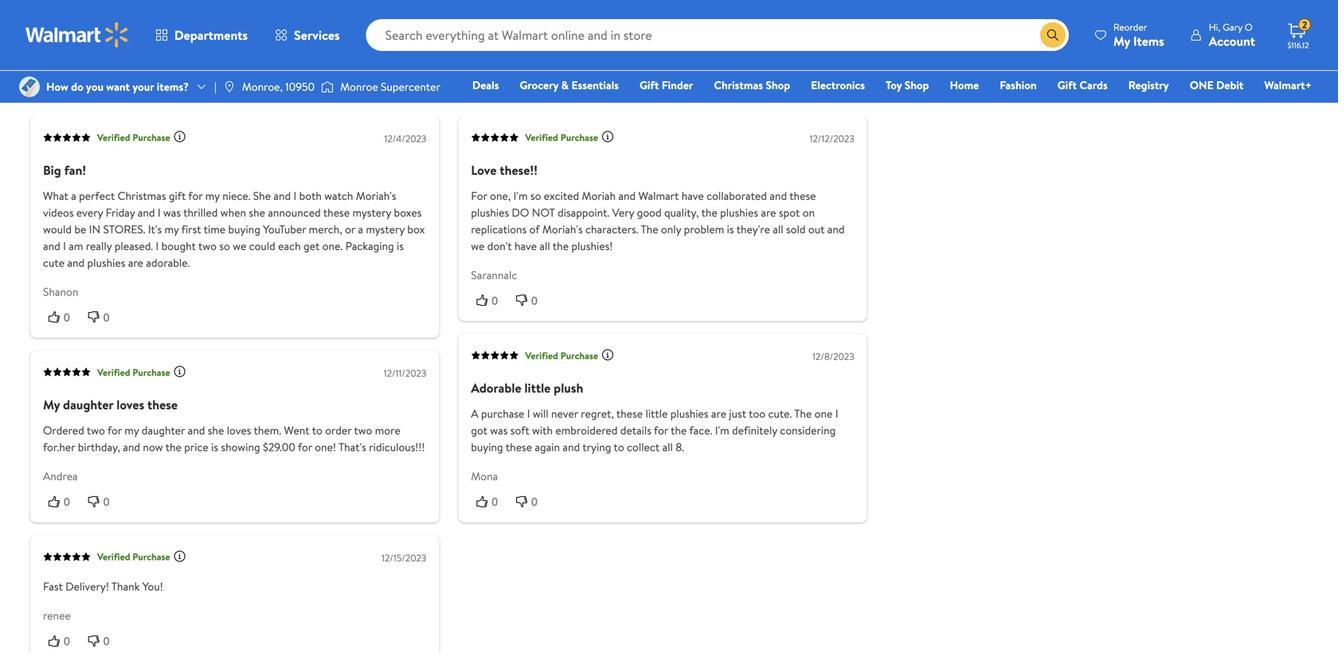 Task type: vqa. For each thing, say whether or not it's contained in the screenshot.
topmost "Buying"
yes



Task type: describe. For each thing, give the bounding box(es) containing it.
these inside for one, i'm so excited moriah and walmart have collaborated and these plushies do not disappoint.  very good quality, the plushies are spot on replications of moriah's characters. the only problem is they're all sold out and we don't have all the plushies!
[[790, 188, 816, 203]]

quality,
[[665, 205, 699, 220]]

$29.00
[[263, 440, 295, 455]]

verified purchase up thank at bottom left
[[97, 550, 170, 564]]

definitely
[[732, 423, 778, 438]]

will
[[533, 406, 549, 422]]

was inside a purchase i will never regret, these little plushies are just too cute. the one i got was soft with embroidered details for the face. i'm definitely considering buying these again and trying to collect all 8.
[[490, 423, 508, 438]]

verified up fast delivery! thank you!
[[97, 550, 130, 564]]

love
[[471, 161, 497, 179]]

plush
[[554, 379, 583, 397]]

0 vertical spatial loves
[[117, 396, 144, 414]]

now
[[143, 440, 163, 455]]

are inside the what a perfect christmas gift for my niece. she and i both watch moriah's videos every friday and i was thrilled when she announced these mystery boxes would be in stores. it's my first time buying youtuber merch, or a mystery box and i am really pleased. i bought two so we could each get one. packaging is cute and plushies are adorable.
[[128, 255, 143, 270]]

really
[[86, 238, 112, 254]]

watch
[[325, 188, 353, 203]]

is inside for one, i'm so excited moriah and walmart have collaborated and these plushies do not disappoint.  very good quality, the plushies are spot on replications of moriah's characters. the only problem is they're all sold out and we don't have all the plushies!
[[727, 221, 734, 237]]

i left am
[[63, 238, 66, 254]]

every
[[76, 205, 103, 220]]

one!
[[315, 440, 336, 455]]

grocery
[[520, 77, 559, 93]]

soft
[[511, 423, 530, 438]]

youtuber
[[263, 221, 306, 237]]

want
[[106, 79, 130, 94]]

cute
[[43, 255, 65, 270]]

we inside for one, i'm so excited moriah and walmart have collaborated and these plushies do not disappoint.  very good quality, the plushies are spot on replications of moriah's characters. the only problem is they're all sold out and we don't have all the plushies!
[[471, 238, 485, 254]]

plushies up replications
[[471, 205, 509, 220]]

verified purchase for little
[[525, 349, 598, 362]]

fashion
[[1000, 77, 1037, 93]]

loves inside 'ordered two for my daughter and she loves them. went to order two more for.her birthday, and now the price is showing $29.00 for one! that's ridiculous!!!'
[[227, 423, 251, 438]]

buying inside the what a perfect christmas gift for my niece. she and i both watch moriah's videos every friday and i was thrilled when she announced these mystery boxes would be in stores. it's my first time buying youtuber merch, or a mystery box and i am really pleased. i bought two so we could each get one. packaging is cute and plushies are adorable.
[[228, 221, 260, 237]]

what a perfect christmas gift for my niece. she and i both watch moriah's videos every friday and i was thrilled when she announced these mystery boxes would be in stores. it's my first time buying youtuber merch, or a mystery box and i am really pleased. i bought two so we could each get one. packaging is cute and plushies are adorable.
[[43, 188, 425, 270]]

0 down again
[[532, 496, 538, 509]]

verified for fan!
[[97, 131, 130, 144]]

1 vertical spatial all
[[540, 238, 550, 254]]

niece.
[[222, 188, 251, 203]]

and down am
[[67, 255, 85, 270]]

and inside a purchase i will never regret, these little plushies are just too cute. the one i got was soft with embroidered details for the face. i'm definitely considering buying these again and trying to collect all 8.
[[563, 440, 580, 455]]

0 down andrea
[[64, 496, 70, 509]]

not
[[532, 205, 555, 220]]

verified purchase for daughter
[[97, 366, 170, 379]]

verified purchase information image for adorable little plush
[[602, 349, 614, 361]]

Walmart Site-Wide search field
[[366, 19, 1069, 51]]

sarannalc
[[471, 267, 517, 283]]

collaborated
[[707, 188, 767, 203]]

ordered
[[43, 423, 84, 438]]

the inside for one, i'm so excited moriah and walmart have collaborated and these plushies do not disappoint.  very good quality, the plushies are spot on replications of moriah's characters. the only problem is they're all sold out and we don't have all the plushies!
[[641, 221, 659, 237]]

the inside a purchase i will never regret, these little plushies are just too cute. the one i got was soft with embroidered details for the face. i'm definitely considering buying these again and trying to collect all 8.
[[795, 406, 812, 422]]

to inside 'ordered two for my daughter and she loves them. went to order two more for.her birthday, and now the price is showing $29.00 for one! that's ridiculous!!!'
[[312, 423, 323, 438]]

your
[[133, 79, 154, 94]]

0 horizontal spatial have
[[515, 238, 537, 254]]

items?
[[157, 79, 189, 94]]

adorable
[[471, 379, 522, 397]]

search icon image
[[1047, 29, 1060, 41]]

12/11/2023
[[384, 367, 427, 380]]

2 horizontal spatial my
[[205, 188, 220, 203]]

time
[[204, 221, 226, 237]]

purchase
[[481, 406, 525, 422]]

services button
[[261, 16, 353, 54]]

them.
[[254, 423, 281, 438]]

purchase for adorable little plush
[[561, 349, 598, 362]]

1 vertical spatial a
[[358, 221, 363, 237]]

and up cute
[[43, 238, 60, 254]]

never
[[551, 406, 578, 422]]

moriah
[[582, 188, 616, 203]]

mentions
[[81, 10, 133, 28]]

12/8/2023
[[813, 350, 855, 363]]

ordered two for my daughter and she loves them. went to order two more for.her birthday, and now the price is showing $29.00 for one! that's ridiculous!!!
[[43, 423, 425, 455]]

items
[[1134, 32, 1165, 50]]

thrilled
[[183, 205, 218, 220]]

merch,
[[309, 221, 342, 237]]

one
[[1190, 77, 1214, 93]]

with
[[532, 423, 553, 438]]

we inside the what a perfect christmas gift for my niece. she and i both watch moriah's videos every friday and i was thrilled when she announced these mystery boxes would be in stores. it's my first time buying youtuber merch, or a mystery box and i am really pleased. i bought two so we could each get one. packaging is cute and plushies are adorable.
[[233, 238, 246, 254]]

o
[[1245, 20, 1253, 34]]

christmas shop
[[714, 77, 791, 93]]

for inside the what a perfect christmas gift for my niece. she and i both watch moriah's videos every friday and i was thrilled when she announced these mystery boxes would be in stores. it's my first time buying youtuber merch, or a mystery box and i am really pleased. i bought two so we could each get one. packaging is cute and plushies are adorable.
[[188, 188, 203, 203]]

is inside 'ordered two for my daughter and she loves them. went to order two more for.her birthday, and now the price is showing $29.00 for one! that's ridiculous!!!'
[[211, 440, 218, 455]]

embroidered
[[556, 423, 618, 438]]

two inside the what a perfect christmas gift for my niece. she and i both watch moriah's videos every friday and i was thrilled when she announced these mystery boxes would be in stores. it's my first time buying youtuber merch, or a mystery box and i am really pleased. i bought two so we could each get one. packaging is cute and plushies are adorable.
[[198, 238, 217, 254]]

the left plushies!
[[553, 238, 569, 254]]

these inside the what a perfect christmas gift for my niece. she and i both watch moriah's videos every friday and i was thrilled when she announced these mystery boxes would be in stores. it's my first time buying youtuber merch, or a mystery box and i am really pleased. i bought two so we could each get one. packaging is cute and plushies are adorable.
[[323, 205, 350, 220]]

toy shop
[[886, 77, 929, 93]]

the up "problem"
[[702, 205, 718, 220]]

box
[[408, 221, 425, 237]]

my inside 'ordered two for my daughter and she loves them. went to order two more for.her birthday, and now the price is showing $29.00 for one! that's ridiculous!!!'
[[125, 423, 139, 438]]

moriah's inside the what a perfect christmas gift for my niece. she and i both watch moriah's videos every friday and i was thrilled when she announced these mystery boxes would be in stores. it's my first time buying youtuber merch, or a mystery box and i am really pleased. i bought two so we could each get one. packaging is cute and plushies are adorable.
[[356, 188, 396, 203]]

i left will
[[527, 406, 530, 422]]

excited
[[544, 188, 579, 203]]

i left the both
[[294, 188, 297, 203]]

all inside a purchase i will never regret, these little plushies are just too cute. the one i got was soft with embroidered details for the face. i'm definitely considering buying these again and trying to collect all 8.
[[663, 440, 673, 455]]

finder
[[662, 77, 693, 93]]

renee
[[43, 608, 71, 624]]

registry link
[[1122, 76, 1177, 94]]

10950
[[285, 79, 315, 94]]

verified purchase information image for my daughter loves these
[[173, 365, 186, 378]]

0 vertical spatial all
[[773, 221, 784, 237]]

just
[[729, 406, 747, 422]]

big
[[43, 161, 61, 179]]

daughter inside 'ordered two for my daughter and she loves them. went to order two more for.her birthday, and now the price is showing $29.00 for one! that's ridiculous!!!'
[[142, 423, 185, 438]]

good
[[637, 205, 662, 220]]

fashion link
[[993, 76, 1044, 94]]

face.
[[690, 423, 713, 438]]

the inside 'ordered two for my daughter and she loves them. went to order two more for.her birthday, and now the price is showing $29.00 for one! that's ridiculous!!!'
[[165, 440, 182, 455]]

considering
[[780, 423, 836, 438]]

big fan!
[[43, 161, 86, 179]]

gift for gift finder
[[640, 77, 659, 93]]

a
[[471, 406, 479, 422]]

buying inside a purchase i will never regret, these little plushies are just too cute. the one i got was soft with embroidered details for the face. i'm definitely considering buying these again and trying to collect all 8.
[[471, 440, 503, 455]]

0 down sarannalc
[[492, 294, 498, 307]]

0 down really at the left top of page
[[103, 311, 110, 324]]

gary
[[1223, 20, 1243, 34]]

these up now
[[147, 396, 178, 414]]

shop for toy shop
[[905, 77, 929, 93]]

went
[[284, 423, 310, 438]]

12/15/2023
[[382, 551, 427, 565]]

i up 'it's'
[[158, 205, 161, 220]]

 image for how do you want your items?
[[19, 76, 40, 97]]

cute.
[[769, 406, 792, 422]]

what
[[43, 188, 68, 203]]

gift cards link
[[1051, 76, 1115, 94]]

1 vertical spatial mystery
[[366, 221, 405, 237]]

my daughter loves these
[[43, 396, 178, 414]]

and up 'it's'
[[138, 205, 155, 220]]

she inside the what a perfect christmas gift for my niece. she and i both watch moriah's videos every friday and i was thrilled when she announced these mystery boxes would be in stores. it's my first time buying youtuber merch, or a mystery box and i am really pleased. i bought two so we could each get one. packaging is cute and plushies are adorable.
[[249, 205, 265, 220]]

these up the details
[[617, 406, 643, 422]]

2
[[1303, 18, 1308, 32]]

replications
[[471, 221, 527, 237]]

gift finder link
[[633, 76, 701, 94]]

hi, gary o account
[[1209, 20, 1256, 50]]

i'm inside a purchase i will never regret, these little plushies are just too cute. the one i got was soft with embroidered details for the face. i'm definitely considering buying these again and trying to collect all 8.
[[715, 423, 730, 438]]

and up spot
[[770, 188, 787, 203]]

for
[[471, 188, 487, 203]]

shop for christmas shop
[[766, 77, 791, 93]]

and up price
[[188, 423, 205, 438]]

sold
[[786, 221, 806, 237]]

cards
[[1080, 77, 1108, 93]]

0 down the mona
[[492, 496, 498, 509]]

out
[[809, 221, 825, 237]]

christmas shop link
[[707, 76, 798, 94]]

was inside the what a perfect christmas gift for my niece. she and i both watch moriah's videos every friday and i was thrilled when she announced these mystery boxes would be in stores. it's my first time buying youtuber merch, or a mystery box and i am really pleased. i bought two so we could each get one. packaging is cute and plushies are adorable.
[[163, 205, 181, 220]]

mona
[[471, 469, 498, 484]]

these!!
[[500, 161, 538, 179]]

departments button
[[142, 16, 261, 54]]

0 vertical spatial little
[[525, 379, 551, 397]]

friday
[[106, 205, 135, 220]]

0 down fast delivery! thank you!
[[103, 635, 110, 648]]

order
[[325, 423, 352, 438]]

that's
[[339, 440, 366, 455]]

walmart image
[[25, 22, 129, 48]]



Task type: locate. For each thing, give the bounding box(es) containing it.
toy shop link
[[879, 76, 937, 94]]

and down embroidered
[[563, 440, 580, 455]]

monroe, 10950
[[242, 79, 315, 94]]

spot
[[779, 205, 800, 220]]

Search search field
[[366, 19, 1069, 51]]

both
[[299, 188, 322, 203]]

plushies down really at the left top of page
[[87, 255, 125, 270]]

0 horizontal spatial i'm
[[514, 188, 528, 203]]

daughter up ordered
[[63, 396, 113, 414]]

the up considering at the bottom of page
[[795, 406, 812, 422]]

loves up now
[[117, 396, 144, 414]]

too
[[749, 406, 766, 422]]

1 horizontal spatial daughter
[[142, 423, 185, 438]]

was down purchase
[[490, 423, 508, 438]]

0 vertical spatial mystery
[[353, 205, 391, 220]]

1 horizontal spatial we
[[471, 238, 485, 254]]

all down of
[[540, 238, 550, 254]]

0 horizontal spatial we
[[233, 238, 246, 254]]

one debit link
[[1183, 76, 1251, 94]]

1 vertical spatial moriah's
[[543, 221, 583, 237]]

1 vertical spatial my
[[43, 396, 60, 414]]

1 horizontal spatial she
[[249, 205, 265, 220]]

0 horizontal spatial daughter
[[63, 396, 113, 414]]

shop
[[766, 77, 791, 93], [905, 77, 929, 93]]

pleased.
[[115, 238, 153, 254]]

0 horizontal spatial christmas
[[118, 188, 166, 203]]

1 horizontal spatial was
[[490, 423, 508, 438]]

purchase down 'grocery & essentials' 'link'
[[561, 131, 598, 144]]

1 horizontal spatial two
[[198, 238, 217, 254]]

i'm up do
[[514, 188, 528, 203]]

for up "collect"
[[654, 423, 669, 438]]

details
[[621, 423, 652, 438]]

plushies inside a purchase i will never regret, these little plushies are just too cute. the one i got was soft with embroidered details for the face. i'm definitely considering buying these again and trying to collect all 8.
[[671, 406, 709, 422]]

1 vertical spatial are
[[128, 255, 143, 270]]

0 vertical spatial i'm
[[514, 188, 528, 203]]

verified for little
[[525, 349, 558, 362]]

andrea
[[43, 469, 78, 484]]

moriah's up 'boxes'
[[356, 188, 396, 203]]

bought
[[161, 238, 196, 254]]

and left now
[[123, 440, 140, 455]]

we left don't
[[471, 238, 485, 254]]

little up the details
[[646, 406, 668, 422]]

very
[[612, 205, 635, 220]]

gift
[[640, 77, 659, 93], [1058, 77, 1077, 93]]

1 shop from the left
[[766, 77, 791, 93]]

daughter up now
[[142, 423, 185, 438]]

1 horizontal spatial is
[[397, 238, 404, 254]]

are down the pleased.
[[128, 255, 143, 270]]

1 vertical spatial little
[[646, 406, 668, 422]]

the inside a purchase i will never regret, these little plushies are just too cute. the one i got was soft with embroidered details for the face. i'm definitely considering buying these again and trying to collect all 8.
[[671, 423, 687, 438]]

1 vertical spatial to
[[614, 440, 624, 455]]

1 horizontal spatial gift
[[1058, 77, 1077, 93]]

are left spot
[[761, 205, 777, 220]]

 image
[[19, 76, 40, 97], [321, 79, 334, 95]]

1 horizontal spatial all
[[663, 440, 673, 455]]

0 down "birthday,"
[[103, 496, 110, 509]]

so up not
[[531, 188, 541, 203]]

first
[[181, 221, 201, 237]]

do
[[71, 79, 83, 94]]

one,
[[490, 188, 511, 203]]

0 vertical spatial buying
[[228, 221, 260, 237]]

two down time
[[198, 238, 217, 254]]

1 horizontal spatial a
[[358, 221, 363, 237]]

0 button
[[471, 292, 511, 309], [511, 292, 551, 309], [43, 309, 83, 325], [83, 309, 122, 325], [43, 494, 83, 510], [83, 494, 122, 510], [471, 494, 511, 510], [511, 494, 551, 510], [43, 633, 83, 649], [83, 633, 122, 649]]

to inside a purchase i will never regret, these little plushies are just too cute. the one i got was soft with embroidered details for the face. i'm definitely considering buying these again and trying to collect all 8.
[[614, 440, 624, 455]]

1 horizontal spatial i'm
[[715, 423, 730, 438]]

gift finder
[[640, 77, 693, 93]]

1 vertical spatial i'm
[[715, 423, 730, 438]]

i'm inside for one, i'm so excited moriah and walmart have collaborated and these plushies do not disappoint.  very good quality, the plushies are spot on replications of moriah's characters. the only problem is they're all sold out and we don't have all the plushies!
[[514, 188, 528, 203]]

have down of
[[515, 238, 537, 254]]

1 horizontal spatial my
[[165, 221, 179, 237]]

0 vertical spatial so
[[531, 188, 541, 203]]

0 vertical spatial she
[[249, 205, 265, 220]]

ridiculous!!!
[[369, 440, 425, 455]]

are left just
[[711, 406, 727, 422]]

1 vertical spatial christmas
[[118, 188, 166, 203]]

verified purchase down the &
[[525, 131, 598, 144]]

two up "birthday,"
[[87, 423, 105, 438]]

2 horizontal spatial is
[[727, 221, 734, 237]]

verified purchase for fan!
[[97, 131, 170, 144]]

you!
[[143, 579, 163, 594]]

verified purchase
[[97, 131, 170, 144], [525, 131, 598, 144], [525, 349, 598, 362], [97, 366, 170, 379], [97, 550, 170, 564]]

1 horizontal spatial little
[[646, 406, 668, 422]]

we
[[233, 238, 246, 254], [471, 238, 485, 254]]

1 horizontal spatial  image
[[321, 79, 334, 95]]

0 horizontal spatial loves
[[117, 396, 144, 414]]

these down watch
[[323, 205, 350, 220]]

christmas up friday
[[118, 188, 166, 203]]

mystery up the "or"
[[353, 205, 391, 220]]

0 horizontal spatial a
[[71, 188, 76, 203]]

plushies inside the what a perfect christmas gift for my niece. she and i both watch moriah's videos every friday and i was thrilled when she announced these mystery boxes would be in stores. it's my first time buying youtuber merch, or a mystery box and i am really pleased. i bought two so we could each get one. packaging is cute and plushies are adorable.
[[87, 255, 125, 270]]

of
[[530, 221, 540, 237]]

 image right '10950'
[[321, 79, 334, 95]]

2 horizontal spatial are
[[761, 205, 777, 220]]

2 gift from the left
[[1058, 77, 1077, 93]]

is inside the what a perfect christmas gift for my niece. she and i both watch moriah's videos every friday and i was thrilled when she announced these mystery boxes would be in stores. it's my first time buying youtuber merch, or a mystery box and i am really pleased. i bought two so we could each get one. packaging is cute and plushies are adorable.
[[397, 238, 404, 254]]

verified purchase information image for love these!!
[[602, 130, 614, 143]]

christmas inside the what a perfect christmas gift for my niece. she and i both watch moriah's videos every friday and i was thrilled when she announced these mystery boxes would be in stores. it's my first time buying youtuber merch, or a mystery box and i am really pleased. i bought two so we could each get one. packaging is cute and plushies are adorable.
[[118, 188, 166, 203]]

to
[[312, 423, 323, 438], [614, 440, 624, 455]]

2 we from the left
[[471, 238, 485, 254]]

1 vertical spatial she
[[208, 423, 224, 438]]

0 vertical spatial was
[[163, 205, 181, 220]]

a right what
[[71, 188, 76, 203]]

1 vertical spatial so
[[219, 238, 230, 254]]

she
[[249, 205, 265, 220], [208, 423, 224, 438]]

we left could
[[233, 238, 246, 254]]

shop left electronics 'link'
[[766, 77, 791, 93]]

frequent
[[27, 10, 78, 28]]

frequent mentions
[[27, 10, 133, 28]]

purchase down your
[[133, 131, 170, 144]]

delivery!
[[66, 579, 109, 594]]

verified for daughter
[[97, 366, 130, 379]]

toy
[[886, 77, 902, 93]]

don't
[[487, 238, 512, 254]]

how do you want your items?
[[46, 79, 189, 94]]

0 vertical spatial the
[[641, 221, 659, 237]]

the down good
[[641, 221, 659, 237]]

0 horizontal spatial was
[[163, 205, 181, 220]]

0 horizontal spatial the
[[641, 221, 659, 237]]

1 vertical spatial is
[[397, 238, 404, 254]]

monroe supercenter
[[340, 79, 441, 94]]

 image left how
[[19, 76, 40, 97]]

1 horizontal spatial buying
[[471, 440, 503, 455]]

she down she
[[249, 205, 265, 220]]

12/4/2023
[[384, 132, 427, 145]]

verified purchase information image for big fan!
[[173, 130, 186, 143]]

and up very
[[619, 188, 636, 203]]

0 horizontal spatial she
[[208, 423, 224, 438]]

thank
[[112, 579, 140, 594]]

christmas down search search field
[[714, 77, 763, 93]]

0 horizontal spatial all
[[540, 238, 550, 254]]

0 horizontal spatial so
[[219, 238, 230, 254]]

0 vertical spatial are
[[761, 205, 777, 220]]

so down time
[[219, 238, 230, 254]]

more
[[375, 423, 401, 438]]

moriah's down not
[[543, 221, 583, 237]]

mystery up packaging
[[366, 221, 405, 237]]

0 horizontal spatial moriah's
[[356, 188, 396, 203]]

for up "birthday,"
[[108, 423, 122, 438]]

little inside a purchase i will never regret, these little plushies are just too cute. the one i got was soft with embroidered details for the face. i'm definitely considering buying these again and trying to collect all 8.
[[646, 406, 668, 422]]

2 vertical spatial are
[[711, 406, 727, 422]]

8.
[[676, 440, 684, 455]]

verified purchase up plush
[[525, 349, 598, 362]]

purchase for love these!!
[[561, 131, 598, 144]]

1 horizontal spatial loves
[[227, 423, 251, 438]]

monroe,
[[242, 79, 283, 94]]

i right one
[[836, 406, 839, 422]]

1 vertical spatial have
[[515, 238, 537, 254]]

1 horizontal spatial shop
[[905, 77, 929, 93]]

verified up my daughter loves these
[[97, 366, 130, 379]]

1 horizontal spatial so
[[531, 188, 541, 203]]

monroe
[[340, 79, 378, 94]]

2 horizontal spatial all
[[773, 221, 784, 237]]

shop right toy
[[905, 77, 929, 93]]

and right out
[[828, 221, 845, 237]]

is right price
[[211, 440, 218, 455]]

0 vertical spatial christmas
[[714, 77, 763, 93]]

0 down of
[[532, 294, 538, 307]]

2 shop from the left
[[905, 77, 929, 93]]

departments
[[174, 26, 248, 44]]

a purchase i will never regret, these little plushies are just too cute. the one i got was soft with embroidered details for the face. i'm definitely considering buying these again and trying to collect all 8.
[[471, 406, 839, 455]]

verified up these!!
[[525, 131, 558, 144]]

my inside reorder my items
[[1114, 32, 1131, 50]]

christmas
[[714, 77, 763, 93], [118, 188, 166, 203]]

1 horizontal spatial moriah's
[[543, 221, 583, 237]]

0 horizontal spatial two
[[87, 423, 105, 438]]

is
[[727, 221, 734, 237], [397, 238, 404, 254], [211, 440, 218, 455]]

you
[[86, 79, 104, 94]]

videos
[[43, 205, 74, 220]]

0 vertical spatial daughter
[[63, 396, 113, 414]]

have up quality, at the top
[[682, 188, 704, 203]]

purchase up plush
[[561, 349, 598, 362]]

verified purchase information image
[[173, 130, 186, 143], [602, 130, 614, 143], [602, 349, 614, 361], [173, 365, 186, 378], [173, 550, 186, 563]]

plushies down collaborated
[[720, 205, 759, 220]]

so inside the what a perfect christmas gift for my niece. she and i both watch moriah's videos every friday and i was thrilled when she announced these mystery boxes would be in stores. it's my first time buying youtuber merch, or a mystery box and i am really pleased. i bought two so we could each get one. packaging is cute and plushies are adorable.
[[219, 238, 230, 254]]

1 horizontal spatial christmas
[[714, 77, 763, 93]]

purchase for my daughter loves these
[[133, 366, 170, 379]]

|
[[214, 79, 217, 94]]

 image for monroe supercenter
[[321, 79, 334, 95]]

0 down renee at left
[[64, 635, 70, 648]]

verified purchase up my daughter loves these
[[97, 366, 170, 379]]

0 vertical spatial moriah's
[[356, 188, 396, 203]]

12/12/2023
[[810, 132, 855, 145]]

how
[[46, 79, 68, 94]]

1 vertical spatial loves
[[227, 423, 251, 438]]

1 gift from the left
[[640, 77, 659, 93]]

are inside for one, i'm so excited moriah and walmart have collaborated and these plushies do not disappoint.  very good quality, the plushies are spot on replications of moriah's characters. the only problem is they're all sold out and we don't have all the plushies!
[[761, 205, 777, 220]]

a
[[71, 188, 76, 203], [358, 221, 363, 237]]

do
[[512, 205, 529, 220]]

0 horizontal spatial my
[[43, 396, 60, 414]]

for down went
[[298, 440, 312, 455]]

verified down how do you want your items?
[[97, 131, 130, 144]]

1 horizontal spatial have
[[682, 188, 704, 203]]

1 vertical spatial daughter
[[142, 423, 185, 438]]

0 vertical spatial is
[[727, 221, 734, 237]]

purchase for big fan!
[[133, 131, 170, 144]]

deals
[[473, 77, 499, 93]]

for.her
[[43, 440, 75, 455]]

for up thrilled in the left top of the page
[[188, 188, 203, 203]]

she inside 'ordered two for my daughter and she loves them. went to order two more for.her birthday, and now the price is showing $29.00 for one! that's ridiculous!!!'
[[208, 423, 224, 438]]

so inside for one, i'm so excited moriah and walmart have collaborated and these plushies do not disappoint.  very good quality, the plushies are spot on replications of moriah's characters. the only problem is they're all sold out and we don't have all the plushies!
[[531, 188, 541, 203]]

2 vertical spatial all
[[663, 440, 673, 455]]

these down soft
[[506, 440, 532, 455]]

1 vertical spatial the
[[795, 406, 812, 422]]

my up ordered
[[43, 396, 60, 414]]

shanon
[[43, 284, 78, 299]]

moriah's
[[356, 188, 396, 203], [543, 221, 583, 237]]

i
[[294, 188, 297, 203], [158, 205, 161, 220], [63, 238, 66, 254], [156, 238, 159, 254], [527, 406, 530, 422], [836, 406, 839, 422]]

adorable.
[[146, 255, 190, 270]]

1 horizontal spatial to
[[614, 440, 624, 455]]

would
[[43, 221, 72, 237]]

a right the "or"
[[358, 221, 363, 237]]

electronics link
[[804, 76, 873, 94]]

1 vertical spatial my
[[165, 221, 179, 237]]

these
[[790, 188, 816, 203], [323, 205, 350, 220], [147, 396, 178, 414], [617, 406, 643, 422], [506, 440, 532, 455]]

loves
[[117, 396, 144, 414], [227, 423, 251, 438]]

my up thrilled in the left top of the page
[[205, 188, 220, 203]]

little up will
[[525, 379, 551, 397]]

for one, i'm so excited moriah and walmart have collaborated and these plushies do not disappoint.  very good quality, the plushies are spot on replications of moriah's characters. the only problem is they're all sold out and we don't have all the plushies!
[[471, 188, 845, 254]]

price
[[184, 440, 209, 455]]

the
[[702, 205, 718, 220], [553, 238, 569, 254], [671, 423, 687, 438], [165, 440, 182, 455]]

purchase up you!
[[133, 550, 170, 564]]

0 vertical spatial a
[[71, 188, 76, 203]]

gift left finder
[[640, 77, 659, 93]]

or
[[345, 221, 355, 237]]

home link
[[943, 76, 987, 94]]

verified purchase for these!!
[[525, 131, 598, 144]]

moriah's inside for one, i'm so excited moriah and walmart have collaborated and these plushies do not disappoint.  very good quality, the plushies are spot on replications of moriah's characters. the only problem is they're all sold out and we don't have all the plushies!
[[543, 221, 583, 237]]

0 down shanon
[[64, 311, 70, 324]]

 image
[[223, 80, 236, 93]]

each
[[278, 238, 301, 254]]

0 vertical spatial to
[[312, 423, 323, 438]]

0 horizontal spatial  image
[[19, 76, 40, 97]]

packaging
[[345, 238, 394, 254]]

0 vertical spatial my
[[1114, 32, 1131, 50]]

are
[[761, 205, 777, 220], [128, 255, 143, 270], [711, 406, 727, 422]]

to up 'one!'
[[312, 423, 323, 438]]

0 horizontal spatial are
[[128, 255, 143, 270]]

boxes
[[394, 205, 422, 220]]

0 vertical spatial my
[[205, 188, 220, 203]]

all
[[773, 221, 784, 237], [540, 238, 550, 254], [663, 440, 673, 455]]

0
[[492, 294, 498, 307], [532, 294, 538, 307], [64, 311, 70, 324], [103, 311, 110, 324], [64, 496, 70, 509], [103, 496, 110, 509], [492, 496, 498, 509], [532, 496, 538, 509], [64, 635, 70, 648], [103, 635, 110, 648]]

only
[[661, 221, 682, 237]]

2 vertical spatial my
[[125, 423, 139, 438]]

regret,
[[581, 406, 614, 422]]

essentials
[[572, 77, 619, 93]]

buying down 'when'
[[228, 221, 260, 237]]

list item
[[27, 45, 95, 70]]

one
[[815, 406, 833, 422]]

1 horizontal spatial are
[[711, 406, 727, 422]]

0 vertical spatial have
[[682, 188, 704, 203]]

verified up adorable little plush on the left of page
[[525, 349, 558, 362]]

my left the items
[[1114, 32, 1131, 50]]

0 horizontal spatial my
[[125, 423, 139, 438]]

was down gift on the left of the page
[[163, 205, 181, 220]]

plushies
[[471, 205, 509, 220], [720, 205, 759, 220], [87, 255, 125, 270], [671, 406, 709, 422]]

2 horizontal spatial two
[[354, 423, 372, 438]]

0 horizontal spatial to
[[312, 423, 323, 438]]

0 horizontal spatial is
[[211, 440, 218, 455]]

gift left 'cards'
[[1058, 77, 1077, 93]]

0 horizontal spatial buying
[[228, 221, 260, 237]]

1 vertical spatial buying
[[471, 440, 503, 455]]

verified for these!!
[[525, 131, 558, 144]]

one debit
[[1190, 77, 1244, 93]]

love these!!
[[471, 161, 538, 179]]

characters.
[[586, 221, 639, 237]]

for inside a purchase i will never regret, these little plushies are just too cute. the one i got was soft with embroidered details for the face. i'm definitely considering buying these again and trying to collect all 8.
[[654, 423, 669, 438]]

buying down got
[[471, 440, 503, 455]]

i'm right face.
[[715, 423, 730, 438]]

1 horizontal spatial the
[[795, 406, 812, 422]]

i down 'it's'
[[156, 238, 159, 254]]

these up on
[[790, 188, 816, 203]]

1 horizontal spatial my
[[1114, 32, 1131, 50]]

she up price
[[208, 423, 224, 438]]

deals link
[[465, 76, 506, 94]]

1 we from the left
[[233, 238, 246, 254]]

gift for gift cards
[[1058, 77, 1077, 93]]

1 vertical spatial was
[[490, 423, 508, 438]]

the up 8.
[[671, 423, 687, 438]]

2 vertical spatial is
[[211, 440, 218, 455]]

are inside a purchase i will never regret, these little plushies are just too cute. the one i got was soft with embroidered details for the face. i'm definitely considering buying these again and trying to collect all 8.
[[711, 406, 727, 422]]

and right she
[[274, 188, 291, 203]]

0 horizontal spatial gift
[[640, 77, 659, 93]]

0 horizontal spatial little
[[525, 379, 551, 397]]

all left 'sold'
[[773, 221, 784, 237]]

two up that's
[[354, 423, 372, 438]]

0 horizontal spatial shop
[[766, 77, 791, 93]]



